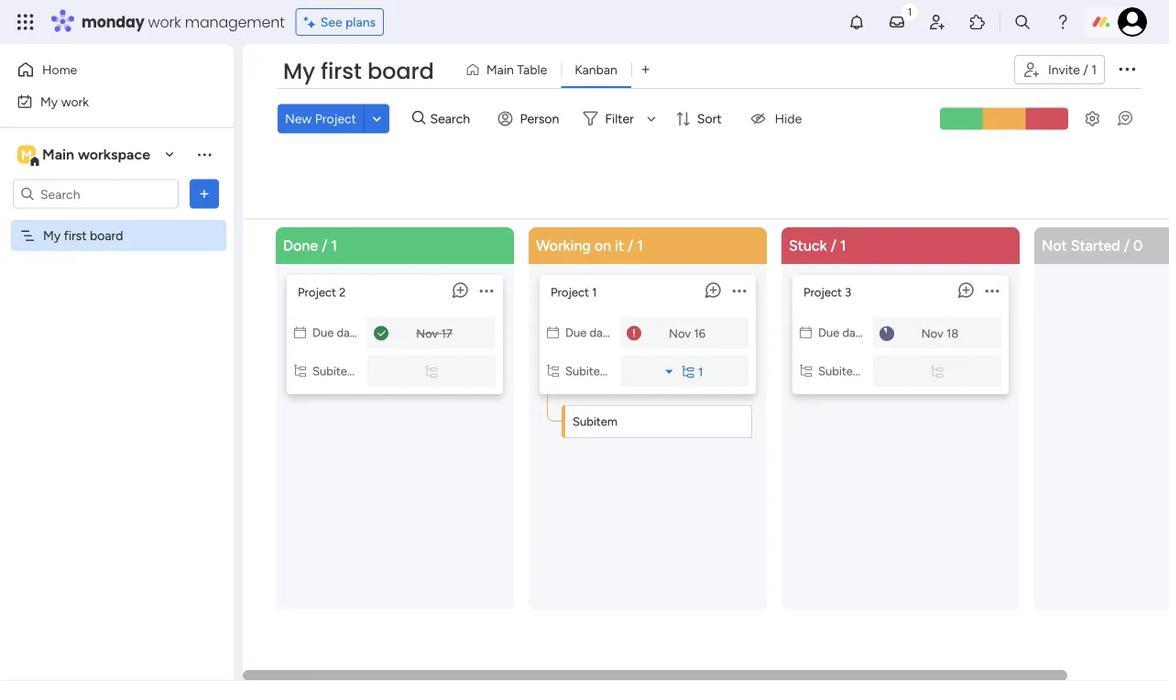 Task type: locate. For each thing, give the bounding box(es) containing it.
project left 2
[[298, 285, 336, 299]]

working
[[536, 236, 591, 254]]

row group
[[272, 227, 1170, 670]]

apps image
[[969, 13, 987, 31]]

my down search in workspace field
[[43, 228, 61, 243]]

2 vertical spatial my
[[43, 228, 61, 243]]

v2 calendar view small outline image for done / 1
[[294, 325, 306, 340]]

1 horizontal spatial nov
[[669, 326, 691, 341]]

2 horizontal spatial nov
[[922, 326, 944, 341]]

due date down project 1
[[566, 325, 614, 340]]

v2 calendar view small outline image for stuck / 1
[[800, 325, 812, 340]]

board inside my first board field
[[368, 56, 434, 87]]

main for main workspace
[[42, 146, 74, 163]]

2 horizontal spatial subitems
[[819, 363, 869, 378]]

1 vertical spatial my
[[40, 93, 58, 109]]

2 horizontal spatial date
[[843, 325, 867, 340]]

0 horizontal spatial options image
[[195, 185, 214, 203]]

first down see plans button
[[321, 56, 362, 87]]

due date down "3"
[[819, 325, 867, 340]]

list box
[[540, 267, 756, 449]]

project for project 2
[[298, 285, 336, 299]]

nov 16
[[669, 326, 706, 341]]

v2 calendar view small outline image
[[294, 325, 306, 340], [547, 325, 559, 340], [800, 325, 812, 340]]

1 vertical spatial my first board
[[43, 228, 123, 243]]

1 horizontal spatial first
[[321, 56, 362, 87]]

v2 calendar view small outline image down project 2
[[294, 325, 306, 340]]

my first board
[[283, 56, 434, 87], [43, 228, 123, 243]]

3
[[845, 285, 852, 299]]

1 horizontal spatial v2 subitems open image
[[682, 364, 694, 379]]

list box inside row group
[[540, 267, 756, 449]]

subitems
[[313, 363, 363, 378], [566, 363, 616, 378], [819, 363, 869, 378]]

due down project 1
[[566, 325, 587, 340]]

on
[[595, 236, 611, 254]]

date
[[337, 325, 361, 340], [590, 325, 614, 340], [843, 325, 867, 340]]

work inside button
[[61, 93, 89, 109]]

1 subitems from the left
[[313, 363, 363, 378]]

0 vertical spatial options image
[[1116, 58, 1138, 80]]

v2 subtasks column small outline image
[[294, 363, 306, 378], [547, 363, 559, 378]]

option
[[0, 219, 234, 223]]

first down search in workspace field
[[64, 228, 87, 243]]

2 date from the left
[[590, 325, 614, 340]]

nov
[[416, 326, 438, 341], [669, 326, 691, 341], [922, 326, 944, 341]]

work down 'home'
[[61, 93, 89, 109]]

0 vertical spatial first
[[321, 56, 362, 87]]

home button
[[11, 55, 197, 84]]

nov left 17
[[416, 326, 438, 341]]

work for monday
[[148, 11, 181, 32]]

3 nov from the left
[[922, 326, 944, 341]]

0 vertical spatial board
[[368, 56, 434, 87]]

1 horizontal spatial date
[[590, 325, 614, 340]]

due date for stuck / 1
[[819, 325, 867, 340]]

1 horizontal spatial board
[[368, 56, 434, 87]]

board down search in workspace field
[[90, 228, 123, 243]]

0 horizontal spatial v2 calendar view small outline image
[[294, 325, 306, 340]]

options image down workspace options image
[[195, 185, 214, 203]]

first
[[321, 56, 362, 87], [64, 228, 87, 243]]

v2 subtasks column small outline image down project 1
[[547, 363, 559, 378]]

work
[[148, 11, 181, 32], [61, 93, 89, 109]]

options image down john smith icon
[[1116, 58, 1138, 80]]

due for stuck
[[819, 325, 840, 340]]

subitems for done / 1
[[313, 363, 363, 378]]

due date
[[313, 325, 361, 340], [566, 325, 614, 340], [819, 325, 867, 340]]

help image
[[1054, 13, 1072, 31]]

board
[[368, 56, 434, 87], [90, 228, 123, 243]]

1 down working on it / 1
[[592, 285, 597, 299]]

3 subitems from the left
[[819, 363, 869, 378]]

2 v2 subtasks column small outline image from the left
[[547, 363, 559, 378]]

options image
[[1116, 58, 1138, 80], [195, 185, 214, 203]]

kanban
[[575, 62, 618, 77]]

1 vertical spatial first
[[64, 228, 87, 243]]

1 due from the left
[[313, 325, 334, 340]]

filter
[[605, 111, 634, 126]]

main inside button
[[487, 62, 514, 77]]

subitems up subitem
[[566, 363, 616, 378]]

0 horizontal spatial first
[[64, 228, 87, 243]]

main left table
[[487, 62, 514, 77]]

my first board down search in workspace field
[[43, 228, 123, 243]]

2 horizontal spatial v2 calendar view small outline image
[[800, 325, 812, 340]]

date for done / 1
[[337, 325, 361, 340]]

arrow down image
[[641, 107, 663, 129]]

date inside list box
[[590, 325, 614, 340]]

1 v2 subtasks column small outline image from the left
[[294, 363, 306, 378]]

1 horizontal spatial due date
[[566, 325, 614, 340]]

/ right invite
[[1084, 62, 1089, 77]]

workspace selection element
[[17, 143, 153, 167]]

due down project 2
[[313, 325, 334, 340]]

/ right done
[[322, 236, 328, 254]]

v2 subtasks column small outline image down project 2
[[294, 363, 306, 378]]

project 1
[[551, 285, 597, 299]]

date down "3"
[[843, 325, 867, 340]]

0 horizontal spatial due date
[[313, 325, 361, 340]]

1 horizontal spatial main
[[487, 62, 514, 77]]

project down working
[[551, 285, 589, 299]]

date left v2 overdue deadline icon
[[590, 325, 614, 340]]

project inside list box
[[551, 285, 589, 299]]

1 horizontal spatial v2 calendar view small outline image
[[547, 325, 559, 340]]

2 horizontal spatial due
[[819, 325, 840, 340]]

search everything image
[[1014, 13, 1032, 31]]

board inside the my first board list box
[[90, 228, 123, 243]]

main table
[[487, 62, 547, 77]]

1 date from the left
[[337, 325, 361, 340]]

my first board down plans
[[283, 56, 434, 87]]

stuck / 1
[[789, 236, 847, 254]]

subitems right v2 subtasks column small outline image
[[819, 363, 869, 378]]

1 nov from the left
[[416, 326, 438, 341]]

v2 search image
[[412, 108, 426, 129]]

1 due date from the left
[[313, 325, 361, 340]]

3 date from the left
[[843, 325, 867, 340]]

caret down image
[[666, 365, 673, 377]]

nov left 18
[[922, 326, 944, 341]]

v2 subitems open image right caret down icon
[[682, 364, 694, 379]]

2 nov from the left
[[669, 326, 691, 341]]

18
[[947, 326, 959, 341]]

subitems down 2
[[313, 363, 363, 378]]

list box containing project 1
[[540, 267, 756, 449]]

1 image
[[902, 1, 918, 22]]

3 v2 calendar view small outline image from the left
[[800, 325, 812, 340]]

0 horizontal spatial main
[[42, 146, 74, 163]]

table
[[517, 62, 547, 77]]

1 right caret down icon
[[698, 364, 703, 379]]

1 horizontal spatial v2 subtasks column small outline image
[[547, 363, 559, 378]]

work right monday
[[148, 11, 181, 32]]

0 horizontal spatial date
[[337, 325, 361, 340]]

due
[[313, 325, 334, 340], [566, 325, 587, 340], [819, 325, 840, 340]]

my up new
[[283, 56, 315, 87]]

see plans
[[321, 14, 376, 30]]

/ left 0
[[1124, 236, 1130, 254]]

1 right done
[[331, 236, 337, 254]]

monday work management
[[82, 11, 285, 32]]

1
[[1092, 62, 1097, 77], [331, 236, 337, 254], [637, 236, 643, 254], [840, 236, 847, 254], [592, 285, 597, 299], [698, 364, 703, 379]]

v2 subitems open image down "nov 17"
[[426, 364, 438, 379]]

1 horizontal spatial my first board
[[283, 56, 434, 87]]

due date down 2
[[313, 325, 361, 340]]

0 vertical spatial my first board
[[283, 56, 434, 87]]

0 horizontal spatial subitems
[[313, 363, 363, 378]]

nov inside list box
[[669, 326, 691, 341]]

my
[[283, 56, 315, 87], [40, 93, 58, 109], [43, 228, 61, 243]]

1 v2 calendar view small outline image from the left
[[294, 325, 306, 340]]

v2 done deadline image
[[374, 324, 389, 342]]

v2 subitems open image
[[426, 364, 438, 379], [682, 364, 694, 379]]

new project button
[[278, 104, 364, 133]]

started
[[1071, 236, 1121, 254]]

project
[[315, 111, 356, 126], [298, 285, 336, 299], [551, 285, 589, 299], [804, 285, 842, 299]]

subitem
[[573, 414, 618, 428]]

person button
[[491, 104, 570, 133]]

my down 'home'
[[40, 93, 58, 109]]

0 vertical spatial work
[[148, 11, 181, 32]]

1 right invite
[[1092, 62, 1097, 77]]

date left v2 done deadline icon
[[337, 325, 361, 340]]

main
[[487, 62, 514, 77], [42, 146, 74, 163]]

0 horizontal spatial work
[[61, 93, 89, 109]]

inbox image
[[888, 13, 907, 31]]

1 horizontal spatial subitems
[[566, 363, 616, 378]]

nov left 16
[[669, 326, 691, 341]]

project left "3"
[[804, 285, 842, 299]]

my inside field
[[283, 56, 315, 87]]

nov for stuck / 1
[[922, 326, 944, 341]]

main for main table
[[487, 62, 514, 77]]

2 v2 subitems open image from the left
[[682, 364, 694, 379]]

1 right it
[[637, 236, 643, 254]]

0 horizontal spatial v2 subtasks column small outline image
[[294, 363, 306, 378]]

/ right stuck
[[831, 236, 837, 254]]

1 horizontal spatial work
[[148, 11, 181, 32]]

first inside list box
[[64, 228, 87, 243]]

3 due date from the left
[[819, 325, 867, 340]]

0 horizontal spatial board
[[90, 228, 123, 243]]

v2 calendar view small outline image up v2 subtasks column small outline image
[[800, 325, 812, 340]]

subitems for stuck / 1
[[819, 363, 869, 378]]

nov 18
[[922, 326, 959, 341]]

done
[[283, 236, 318, 254]]

1 vertical spatial board
[[90, 228, 123, 243]]

2 horizontal spatial due date
[[819, 325, 867, 340]]

1 vertical spatial work
[[61, 93, 89, 109]]

0 horizontal spatial v2 subitems open image
[[426, 364, 438, 379]]

0 horizontal spatial nov
[[416, 326, 438, 341]]

workspace image
[[17, 144, 36, 165]]

3 due from the left
[[819, 325, 840, 340]]

person
[[520, 111, 559, 126]]

1 v2 subitems open image from the left
[[426, 364, 438, 379]]

home
[[42, 62, 77, 77]]

main right workspace image
[[42, 146, 74, 163]]

0 horizontal spatial due
[[313, 325, 334, 340]]

/ inside button
[[1084, 62, 1089, 77]]

2
[[339, 285, 346, 299]]

Search field
[[426, 106, 481, 131]]

1 horizontal spatial due
[[566, 325, 587, 340]]

project right new
[[315, 111, 356, 126]]

/
[[1084, 62, 1089, 77], [322, 236, 328, 254], [628, 236, 634, 254], [831, 236, 837, 254], [1124, 236, 1130, 254]]

0 horizontal spatial my first board
[[43, 228, 123, 243]]

new project
[[285, 111, 356, 126]]

board up v2 search icon
[[368, 56, 434, 87]]

due date for done / 1
[[313, 325, 361, 340]]

0 vertical spatial main
[[487, 62, 514, 77]]

1 vertical spatial main
[[42, 146, 74, 163]]

v2 calendar view small outline image down project 1
[[547, 325, 559, 340]]

date for stuck / 1
[[843, 325, 867, 340]]

due down "project 3"
[[819, 325, 840, 340]]

0 vertical spatial my
[[283, 56, 315, 87]]

1 vertical spatial options image
[[195, 185, 214, 203]]

project inside button
[[315, 111, 356, 126]]

main inside workspace selection element
[[42, 146, 74, 163]]



Task type: describe. For each thing, give the bounding box(es) containing it.
16
[[694, 326, 706, 341]]

plans
[[346, 14, 376, 30]]

my work button
[[11, 87, 197, 116]]

main table button
[[458, 55, 561, 84]]

john smith image
[[1118, 7, 1148, 37]]

1 right stuck
[[840, 236, 847, 254]]

project 3
[[804, 285, 852, 299]]

v2 subtasks column small outline image
[[800, 363, 812, 378]]

nov for done / 1
[[416, 326, 438, 341]]

Search in workspace field
[[38, 183, 153, 204]]

sort
[[697, 111, 722, 126]]

/ for invite
[[1084, 62, 1089, 77]]

project for project 1
[[551, 285, 589, 299]]

2 due date from the left
[[566, 325, 614, 340]]

nov 17
[[416, 326, 453, 341]]

my first board inside list box
[[43, 228, 123, 243]]

1 inside invite / 1 button
[[1092, 62, 1097, 77]]

add view image
[[642, 63, 650, 76]]

1 horizontal spatial options image
[[1116, 58, 1138, 80]]

invite / 1 button
[[1015, 55, 1105, 84]]

it
[[615, 236, 624, 254]]

invite
[[1049, 62, 1081, 77]]

invite members image
[[929, 13, 947, 31]]

not started / 0
[[1042, 236, 1143, 254]]

select product image
[[16, 13, 35, 31]]

my inside button
[[40, 93, 58, 109]]

row group containing done
[[272, 227, 1170, 670]]

my inside list box
[[43, 228, 61, 243]]

workspace options image
[[195, 145, 214, 163]]

management
[[185, 11, 285, 32]]

main workspace
[[42, 146, 150, 163]]

hide
[[775, 111, 802, 126]]

work for my
[[61, 93, 89, 109]]

new
[[285, 111, 312, 126]]

v2 subitems open image
[[932, 364, 944, 379]]

2 v2 calendar view small outline image from the left
[[547, 325, 559, 340]]

My first board field
[[279, 56, 439, 87]]

m
[[21, 147, 32, 162]]

stuck
[[789, 236, 827, 254]]

kanban button
[[561, 55, 631, 84]]

/ right it
[[628, 236, 634, 254]]

due for done
[[313, 325, 334, 340]]

monday
[[82, 11, 144, 32]]

/ for done
[[322, 236, 328, 254]]

filter button
[[576, 104, 663, 133]]

/ for stuck
[[831, 236, 837, 254]]

v2 subtasks column small outline image for project 2
[[294, 363, 306, 378]]

invite / 1
[[1049, 62, 1097, 77]]

see plans button
[[296, 8, 384, 36]]

my first board inside field
[[283, 56, 434, 87]]

sort button
[[668, 104, 733, 133]]

v2 overdue deadline image
[[627, 324, 642, 342]]

workspace
[[78, 146, 150, 163]]

17
[[441, 326, 453, 341]]

see
[[321, 14, 342, 30]]

notifications image
[[848, 13, 866, 31]]

my work
[[40, 93, 89, 109]]

2 due from the left
[[566, 325, 587, 340]]

0
[[1134, 236, 1143, 254]]

my first board list box
[[0, 216, 234, 499]]

v2 subtasks column small outline image for project 1
[[547, 363, 559, 378]]

project for project 3
[[804, 285, 842, 299]]

not
[[1042, 236, 1068, 254]]

angle down image
[[373, 112, 381, 125]]

hide button
[[738, 104, 813, 133]]

working on it / 1
[[536, 236, 643, 254]]

2 subitems from the left
[[566, 363, 616, 378]]

first inside field
[[321, 56, 362, 87]]

done / 1
[[283, 236, 337, 254]]

project 2
[[298, 285, 346, 299]]



Task type: vqa. For each thing, say whether or not it's contained in the screenshot.
fourth '-'
no



